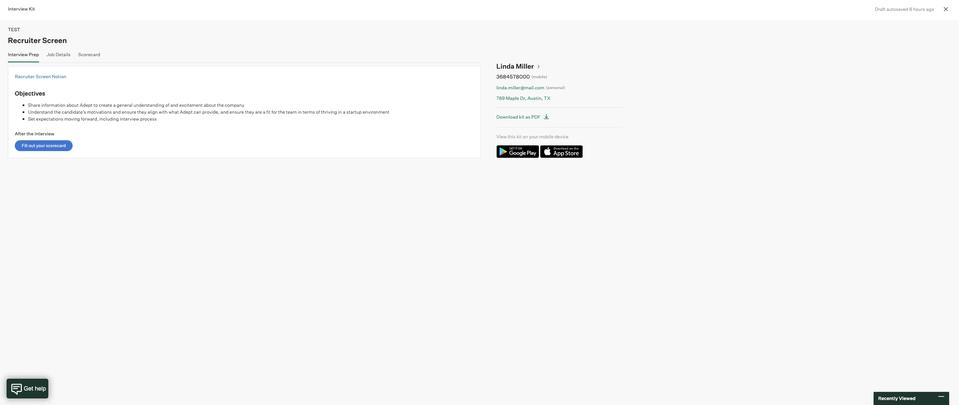 Task type: describe. For each thing, give the bounding box(es) containing it.
interview prep link
[[8, 51, 39, 61]]

1 vertical spatial of
[[316, 109, 320, 115]]

to
[[94, 102, 98, 108]]

screen for recruiter screen notion
[[36, 74, 51, 79]]

excitement
[[179, 102, 203, 108]]

the up provide,
[[217, 102, 224, 108]]

scorecard
[[46, 143, 66, 148]]

2 in from the left
[[338, 109, 342, 115]]

prep
[[29, 51, 39, 57]]

ago
[[926, 6, 934, 12]]

dr,
[[520, 95, 526, 101]]

austin,
[[527, 95, 543, 101]]

including
[[99, 116, 119, 122]]

job details link
[[46, 51, 71, 61]]

provide,
[[202, 109, 220, 115]]

general
[[117, 102, 132, 108]]

linda.miller@mail.com link
[[496, 84, 544, 91]]

understanding
[[133, 102, 164, 108]]

miller
[[516, 62, 534, 70]]

process
[[140, 116, 157, 122]]

789 maple dr, austin, tx
[[496, 95, 550, 101]]

interview for interview prep
[[8, 51, 28, 57]]

share information about adept to create a general understanding of and excitement about the company understand the candidate's motivations and ensure they align with what adept can provide, and ensure they are a fit for the team in terms of thriving in a startup environment set expectations moving forward, including interview process
[[28, 102, 389, 122]]

notion
[[52, 74, 66, 79]]

mobile
[[539, 134, 554, 139]]

linda.miller@mail.com
[[496, 85, 544, 90]]

recruiter screen
[[8, 36, 67, 45]]

6
[[909, 6, 912, 12]]

objectives
[[15, 90, 45, 97]]

the right after at top left
[[27, 131, 34, 136]]

789
[[496, 95, 505, 101]]

after
[[15, 131, 26, 136]]

0 vertical spatial of
[[165, 102, 169, 108]]

terms
[[303, 109, 315, 115]]

device
[[555, 134, 568, 139]]

the down information
[[54, 109, 61, 115]]

job
[[46, 51, 55, 57]]

forward,
[[81, 116, 98, 122]]

recruiter screen notion link
[[15, 74, 66, 79]]

close image
[[942, 5, 950, 13]]

recruiter for recruiter screen notion
[[15, 74, 35, 79]]

understand
[[28, 109, 53, 115]]

interview for interview kit
[[8, 6, 28, 11]]

0 vertical spatial kit
[[519, 114, 524, 119]]

(mobile)
[[532, 74, 547, 79]]

linda.miller@mail.com (personal)
[[496, 85, 565, 90]]

recruiter for recruiter screen
[[8, 36, 41, 45]]

download
[[496, 114, 518, 119]]

information
[[41, 102, 65, 108]]

recently
[[878, 396, 898, 401]]

expectations
[[36, 116, 63, 122]]

this
[[508, 134, 515, 139]]

autosaved
[[886, 6, 908, 12]]

the right for
[[278, 109, 285, 115]]

0 horizontal spatial and
[[113, 109, 121, 115]]

tx
[[544, 95, 550, 101]]

scorecard
[[78, 51, 100, 57]]

startup
[[346, 109, 362, 115]]

1 vertical spatial adept
[[180, 109, 193, 115]]

test
[[8, 27, 20, 32]]

0 vertical spatial adept
[[80, 102, 93, 108]]

789 maple dr, austin, tx link
[[496, 95, 579, 101]]

what
[[169, 109, 179, 115]]

for
[[272, 109, 277, 115]]

candidate's
[[62, 109, 86, 115]]

set
[[28, 116, 35, 122]]

download kit as pdf
[[496, 114, 541, 119]]

2 ensure from the left
[[230, 109, 244, 115]]

3684578000
[[496, 73, 530, 80]]

fit
[[266, 109, 271, 115]]

as
[[525, 114, 530, 119]]

interview kit
[[8, 6, 35, 11]]

after the interview
[[15, 131, 54, 136]]



Task type: vqa. For each thing, say whether or not it's contained in the screenshot.
THE PROVIDE,
yes



Task type: locate. For each thing, give the bounding box(es) containing it.
a left the fit
[[263, 109, 265, 115]]

they left are
[[245, 109, 254, 115]]

interview left kit at the top of the page
[[8, 6, 28, 11]]

0 horizontal spatial in
[[298, 109, 302, 115]]

2 they from the left
[[245, 109, 254, 115]]

2 interview from the top
[[8, 51, 28, 57]]

0 vertical spatial recruiter
[[8, 36, 41, 45]]

interview down general
[[120, 116, 139, 122]]

on
[[523, 134, 528, 139]]

in
[[298, 109, 302, 115], [338, 109, 342, 115]]

linda
[[496, 62, 514, 70]]

0 vertical spatial screen
[[42, 36, 67, 45]]

view this kit on your mobile device
[[496, 134, 568, 139]]

kit
[[519, 114, 524, 119], [516, 134, 522, 139]]

fill out your scorecard link
[[15, 140, 73, 151]]

create
[[99, 102, 112, 108]]

your right out
[[36, 143, 45, 148]]

moving
[[64, 116, 80, 122]]

share
[[28, 102, 40, 108]]

interview inside interview prep link
[[8, 51, 28, 57]]

1 vertical spatial kit
[[516, 134, 522, 139]]

recruiter up interview prep
[[8, 36, 41, 45]]

in right team
[[298, 109, 302, 115]]

0 vertical spatial interview
[[120, 116, 139, 122]]

your right 'on'
[[529, 134, 538, 139]]

recruiter screen notion
[[15, 74, 66, 79]]

can
[[194, 109, 201, 115]]

1 interview from the top
[[8, 6, 28, 11]]

align
[[147, 109, 158, 115]]

1 horizontal spatial they
[[245, 109, 254, 115]]

interview inside share information about adept to create a general understanding of and excitement about the company understand the candidate's motivations and ensure they align with what adept can provide, and ensure they are a fit for the team in terms of thriving in a startup environment set expectations moving forward, including interview process
[[120, 116, 139, 122]]

0 horizontal spatial a
[[113, 102, 116, 108]]

pdf
[[531, 114, 541, 119]]

of
[[165, 102, 169, 108], [316, 109, 320, 115]]

about up candidate's
[[66, 102, 79, 108]]

a
[[113, 102, 116, 108], [263, 109, 265, 115], [343, 109, 345, 115]]

2 horizontal spatial a
[[343, 109, 345, 115]]

1 vertical spatial screen
[[36, 74, 51, 79]]

hours
[[913, 6, 925, 12]]

and up what
[[170, 102, 178, 108]]

and up including
[[113, 109, 121, 115]]

1 horizontal spatial in
[[338, 109, 342, 115]]

scorecard link
[[78, 51, 100, 61]]

details
[[56, 51, 71, 57]]

environment
[[363, 109, 389, 115]]

your
[[529, 134, 538, 139], [36, 143, 45, 148]]

0 horizontal spatial about
[[66, 102, 79, 108]]

0 horizontal spatial they
[[137, 109, 146, 115]]

out
[[29, 143, 35, 148]]

0 horizontal spatial interview
[[35, 131, 54, 136]]

1 horizontal spatial ensure
[[230, 109, 244, 115]]

0 horizontal spatial your
[[36, 143, 45, 148]]

interview
[[120, 116, 139, 122], [35, 131, 54, 136]]

a left startup
[[343, 109, 345, 115]]

kit
[[29, 6, 35, 11]]

1 horizontal spatial a
[[263, 109, 265, 115]]

the
[[217, 102, 224, 108], [54, 109, 61, 115], [278, 109, 285, 115], [27, 131, 34, 136]]

view
[[496, 134, 507, 139]]

linda miller 3684578000 (mobile)
[[496, 62, 547, 80]]

ensure
[[122, 109, 136, 115], [230, 109, 244, 115]]

screen
[[42, 36, 67, 45], [36, 74, 51, 79]]

download kit as pdf link
[[496, 113, 551, 121]]

draft autosaved 6 hours ago
[[875, 6, 934, 12]]

your inside fill out your scorecard link
[[36, 143, 45, 148]]

recruiter up objectives
[[15, 74, 35, 79]]

1 vertical spatial recruiter
[[15, 74, 35, 79]]

1 in from the left
[[298, 109, 302, 115]]

thriving
[[321, 109, 337, 115]]

fill out your scorecard
[[22, 143, 66, 148]]

adept
[[80, 102, 93, 108], [180, 109, 193, 115]]

1 about from the left
[[66, 102, 79, 108]]

1 vertical spatial your
[[36, 143, 45, 148]]

viewed
[[899, 396, 916, 401]]

ensure down general
[[122, 109, 136, 115]]

recruiter
[[8, 36, 41, 45], [15, 74, 35, 79]]

a right create
[[113, 102, 116, 108]]

interview left prep
[[8, 51, 28, 57]]

1 horizontal spatial and
[[170, 102, 178, 108]]

0 horizontal spatial adept
[[80, 102, 93, 108]]

kit left the 'as'
[[519, 114, 524, 119]]

interview prep
[[8, 51, 39, 57]]

1 horizontal spatial your
[[529, 134, 538, 139]]

interview up fill out your scorecard
[[35, 131, 54, 136]]

job details
[[46, 51, 71, 57]]

with
[[159, 109, 168, 115]]

motivations
[[87, 109, 112, 115]]

2 horizontal spatial and
[[221, 109, 229, 115]]

and down company
[[221, 109, 229, 115]]

0 vertical spatial your
[[529, 134, 538, 139]]

0 horizontal spatial of
[[165, 102, 169, 108]]

draft
[[875, 6, 885, 12]]

they
[[137, 109, 146, 115], [245, 109, 254, 115]]

adept left to
[[80, 102, 93, 108]]

screen left notion
[[36, 74, 51, 79]]

1 ensure from the left
[[122, 109, 136, 115]]

1 horizontal spatial of
[[316, 109, 320, 115]]

0 horizontal spatial ensure
[[122, 109, 136, 115]]

in right thriving
[[338, 109, 342, 115]]

of up the with
[[165, 102, 169, 108]]

ensure down company
[[230, 109, 244, 115]]

recently viewed
[[878, 396, 916, 401]]

team
[[286, 109, 297, 115]]

of right the terms
[[316, 109, 320, 115]]

adept down excitement
[[180, 109, 193, 115]]

1 horizontal spatial interview
[[120, 116, 139, 122]]

1 horizontal spatial adept
[[180, 109, 193, 115]]

maple
[[506, 95, 519, 101]]

screen up job details
[[42, 36, 67, 45]]

(personal)
[[546, 85, 565, 90]]

are
[[255, 109, 262, 115]]

kit left 'on'
[[516, 134, 522, 139]]

1 vertical spatial interview
[[35, 131, 54, 136]]

and
[[170, 102, 178, 108], [113, 109, 121, 115], [221, 109, 229, 115]]

company
[[225, 102, 244, 108]]

they up process
[[137, 109, 146, 115]]

fill
[[22, 143, 28, 148]]

2 about from the left
[[204, 102, 216, 108]]

about up provide,
[[204, 102, 216, 108]]

interview
[[8, 6, 28, 11], [8, 51, 28, 57]]

0 vertical spatial interview
[[8, 6, 28, 11]]

1 they from the left
[[137, 109, 146, 115]]

linda miller link
[[496, 62, 540, 70]]

1 vertical spatial interview
[[8, 51, 28, 57]]

screen for recruiter screen
[[42, 36, 67, 45]]

about
[[66, 102, 79, 108], [204, 102, 216, 108]]

1 horizontal spatial about
[[204, 102, 216, 108]]



